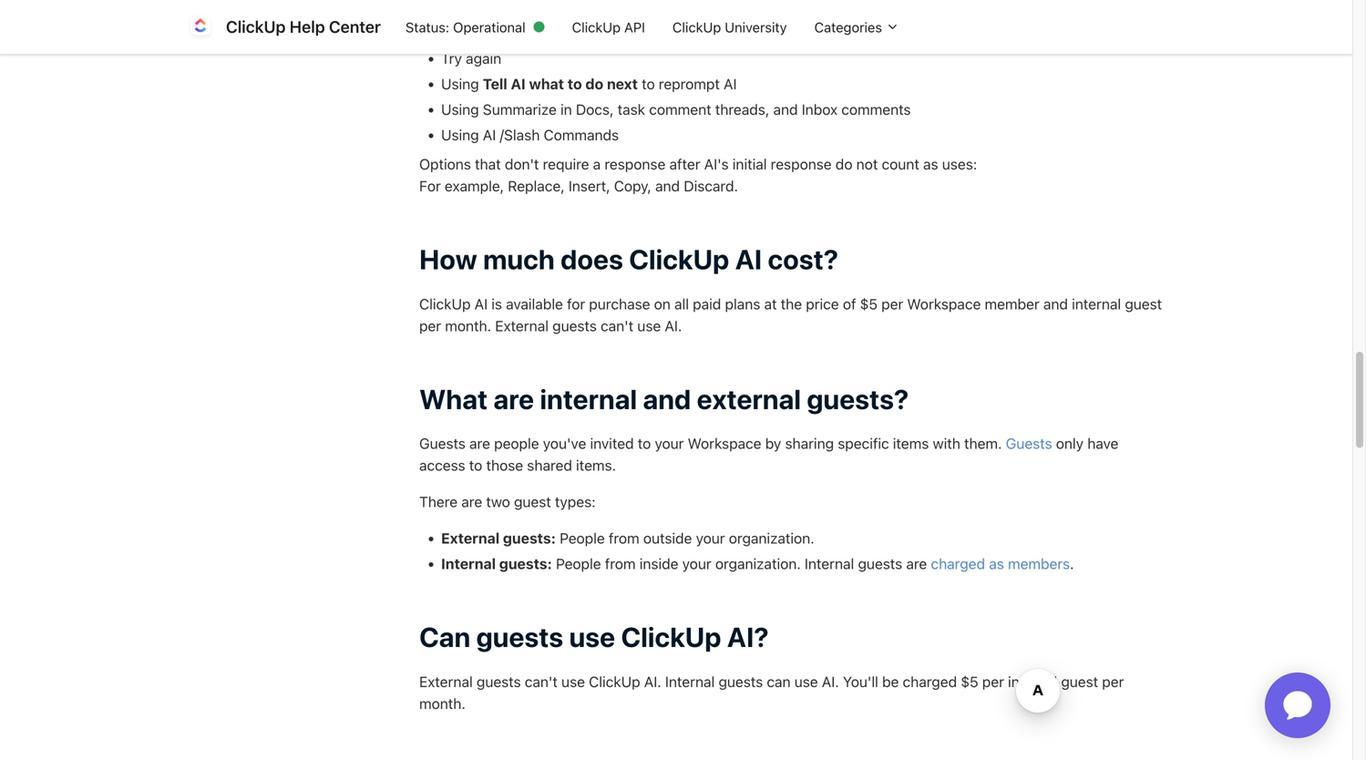 Task type: locate. For each thing, give the bounding box(es) containing it.
not
[[856, 155, 878, 173]]

external inside external guests: people from outside your organization. internal guests: people from inside your organization. internal guests are charged as members .
[[441, 530, 500, 547]]

1 horizontal spatial response
[[771, 155, 832, 173]]

workspace inside clickup ai is available for purchase on all paid plans at the price of $5 per workspace member and internal guest per month. external guests can't use ai.
[[907, 295, 981, 312]]

ai up plans
[[735, 243, 762, 275]]

guests left only
[[1006, 435, 1052, 452]]

your right 'outside'
[[696, 530, 725, 547]]

month. down can
[[419, 695, 466, 712]]

ai. inside clickup ai is available for purchase on all paid plans at the price of $5 per workspace member and internal guest per month. external guests can't use ai.
[[665, 317, 682, 334]]

use
[[637, 317, 661, 334], [569, 621, 615, 653], [561, 673, 585, 690], [794, 673, 818, 690]]

in
[[560, 101, 572, 118]]

external
[[697, 383, 801, 415]]

a
[[593, 155, 601, 173]]

ai.
[[665, 317, 682, 334], [644, 673, 661, 690], [822, 673, 839, 690]]

1 horizontal spatial internal
[[665, 673, 715, 690]]

response right the initial
[[771, 155, 832, 173]]

2 guests from the left
[[1006, 435, 1052, 452]]

2 vertical spatial your
[[682, 555, 711, 572]]

clickup down how
[[419, 295, 471, 312]]

do up docs,
[[585, 75, 603, 93]]

can't down purchase
[[601, 317, 634, 334]]

0 horizontal spatial guest
[[514, 493, 551, 510]]

0 vertical spatial external
[[495, 317, 549, 334]]

are up the people
[[493, 383, 534, 415]]

1 using from the top
[[441, 75, 479, 93]]

you've
[[543, 435, 586, 452]]

ai. left the you'll
[[822, 673, 839, 690]]

ai
[[511, 75, 526, 93], [724, 75, 737, 93], [483, 126, 496, 144], [735, 243, 762, 275], [475, 295, 488, 312]]

0 horizontal spatial $5
[[860, 295, 878, 312]]

and inside options that don't require a response after ai's initial response do not count as uses: for example, replace, insert, copy, and discard.
[[655, 177, 680, 195]]

items inside generate action items try again using tell ai what to do next to reprompt ai using summarize in docs, task comment threads, and inbox comments using ai /slash commands
[[550, 24, 586, 42]]

are inside external guests: people from outside your organization. internal guests: people from inside your organization. internal guests are charged as members .
[[906, 555, 927, 572]]

3 using from the top
[[441, 126, 479, 144]]

guests up access
[[419, 435, 466, 452]]

ai?
[[727, 621, 769, 653]]

$5 inside external guests can't use clickup ai. internal guests can use ai. you'll be charged $5 per internal guest per month.
[[961, 673, 978, 690]]

next
[[607, 75, 638, 93]]

help
[[290, 17, 325, 36]]

and left inbox
[[773, 101, 798, 118]]

0 horizontal spatial as
[[923, 155, 938, 173]]

clickup help help center home page image
[[186, 12, 215, 41]]

0 horizontal spatial can't
[[525, 673, 558, 690]]

can
[[767, 673, 791, 690]]

at
[[764, 295, 777, 312]]

0 vertical spatial organization.
[[729, 530, 814, 547]]

by
[[765, 435, 781, 452]]

1 horizontal spatial guests
[[1006, 435, 1052, 452]]

1 horizontal spatial ai.
[[665, 317, 682, 334]]

and inside generate action items try again using tell ai what to do next to reprompt ai using summarize in docs, task comment threads, and inbox comments using ai /slash commands
[[773, 101, 798, 118]]

ai. down can guests use clickup ai?
[[644, 673, 661, 690]]

1 vertical spatial do
[[836, 155, 853, 173]]

guest inside external guests can't use clickup ai. internal guests can use ai. you'll be charged $5 per internal guest per month.
[[1061, 673, 1098, 690]]

as left 'members'
[[989, 555, 1004, 572]]

$5
[[860, 295, 878, 312], [961, 673, 978, 690]]

guests are people you've invited to your workspace by sharing specific items with them. guests
[[419, 435, 1052, 452]]

0 vertical spatial internal
[[1072, 295, 1121, 312]]

charged right be
[[903, 673, 957, 690]]

can guests use clickup ai?
[[419, 621, 769, 653]]

/slash
[[500, 126, 540, 144]]

items left with
[[893, 435, 929, 452]]

0 horizontal spatial do
[[585, 75, 603, 93]]

clickup left api at the left of the page
[[572, 19, 621, 35]]

charged
[[931, 555, 985, 572], [903, 673, 957, 690]]

external guests can't use clickup ai. internal guests can use ai. you'll be charged $5 per internal guest per month.
[[419, 673, 1124, 712]]

your down what are internal and external guests?
[[655, 435, 684, 452]]

as
[[923, 155, 938, 173], [989, 555, 1004, 572]]

1 vertical spatial external
[[441, 530, 500, 547]]

ai up that
[[483, 126, 496, 144]]

2 vertical spatial external
[[419, 673, 473, 690]]

0 vertical spatial month.
[[445, 317, 491, 334]]

uses:
[[942, 155, 977, 173]]

those
[[486, 457, 523, 474]]

are for what
[[493, 383, 534, 415]]

0 horizontal spatial items
[[550, 24, 586, 42]]

guests:
[[503, 530, 556, 547], [499, 555, 552, 572]]

2 response from the left
[[771, 155, 832, 173]]

organization. up ai?
[[715, 555, 801, 572]]

internal
[[1072, 295, 1121, 312], [540, 383, 637, 415], [1008, 673, 1057, 690]]

external inside external guests can't use clickup ai. internal guests can use ai. you'll be charged $5 per internal guest per month.
[[419, 673, 473, 690]]

0 vertical spatial from
[[609, 530, 639, 547]]

workspace left member
[[907, 295, 981, 312]]

items right action
[[550, 24, 586, 42]]

and
[[773, 101, 798, 118], [655, 177, 680, 195], [1043, 295, 1068, 312], [643, 383, 691, 415]]

to
[[568, 75, 582, 93], [642, 75, 655, 93], [638, 435, 651, 452], [469, 457, 482, 474]]

1 vertical spatial $5
[[961, 673, 978, 690]]

are up those
[[469, 435, 490, 452]]

options
[[419, 155, 471, 173]]

clickup
[[226, 17, 286, 36], [572, 19, 621, 35], [673, 19, 721, 35], [629, 243, 729, 275], [419, 295, 471, 312], [621, 621, 721, 653], [589, 673, 640, 690]]

ai. down all
[[665, 317, 682, 334]]

your right the inside
[[682, 555, 711, 572]]

1 vertical spatial as
[[989, 555, 1004, 572]]

guests
[[552, 317, 597, 334], [858, 555, 902, 572], [476, 621, 563, 653], [477, 673, 521, 690], [719, 673, 763, 690]]

guest
[[1125, 295, 1162, 312], [514, 493, 551, 510], [1061, 673, 1098, 690]]

clickup ai is available for purchase on all paid plans at the price of $5 per workspace member and internal guest per month. external guests can't use ai.
[[419, 295, 1162, 334]]

organization. down only have access to those shared items.
[[729, 530, 814, 547]]

$5 inside clickup ai is available for purchase on all paid plans at the price of $5 per workspace member and internal guest per month. external guests can't use ai.
[[860, 295, 878, 312]]

charged as members link
[[931, 555, 1070, 572]]

0 horizontal spatial internal
[[540, 383, 637, 415]]

for
[[419, 177, 441, 195]]

application
[[1243, 651, 1352, 760]]

1 vertical spatial items
[[893, 435, 929, 452]]

0 vertical spatial can't
[[601, 317, 634, 334]]

access
[[419, 457, 465, 474]]

internal inside clickup ai is available for purchase on all paid plans at the price of $5 per workspace member and internal guest per month. external guests can't use ai.
[[1072, 295, 1121, 312]]

docs,
[[576, 101, 614, 118]]

charged left 'members'
[[931, 555, 985, 572]]

1 horizontal spatial guest
[[1061, 673, 1098, 690]]

1 horizontal spatial workspace
[[907, 295, 981, 312]]

0 horizontal spatial internal
[[441, 555, 496, 572]]

1 horizontal spatial can't
[[601, 317, 634, 334]]

workspace left 'by'
[[688, 435, 761, 452]]

again
[[466, 50, 501, 67]]

1 vertical spatial charged
[[903, 673, 957, 690]]

1 vertical spatial your
[[696, 530, 725, 547]]

on
[[654, 295, 671, 312]]

$5 right of
[[860, 295, 878, 312]]

be
[[882, 673, 899, 690]]

1 horizontal spatial do
[[836, 155, 853, 173]]

example,
[[445, 177, 504, 195]]

1 vertical spatial using
[[441, 101, 479, 118]]

do inside options that don't require a response after ai's initial response do not count as uses: for example, replace, insert, copy, and discard.
[[836, 155, 853, 173]]

and down after
[[655, 177, 680, 195]]

are
[[493, 383, 534, 415], [469, 435, 490, 452], [461, 493, 482, 510], [906, 555, 927, 572]]

clickup up all
[[629, 243, 729, 275]]

the
[[781, 295, 802, 312]]

can't down can guests use clickup ai?
[[525, 673, 558, 690]]

2 horizontal spatial guest
[[1125, 295, 1162, 312]]

do left not
[[836, 155, 853, 173]]

1 vertical spatial organization.
[[715, 555, 801, 572]]

0 vertical spatial as
[[923, 155, 938, 173]]

0 vertical spatial guest
[[1125, 295, 1162, 312]]

1 horizontal spatial $5
[[961, 673, 978, 690]]

1 vertical spatial month.
[[419, 695, 466, 712]]

two
[[486, 493, 510, 510]]

2 vertical spatial using
[[441, 126, 479, 144]]

from left the inside
[[605, 555, 636, 572]]

1 vertical spatial internal
[[540, 383, 637, 415]]

internal
[[441, 555, 496, 572], [805, 555, 854, 572], [665, 673, 715, 690]]

to inside only have access to those shared items.
[[469, 457, 482, 474]]

and right member
[[1043, 295, 1068, 312]]

0 vertical spatial $5
[[860, 295, 878, 312]]

with
[[933, 435, 960, 452]]

external inside clickup ai is available for purchase on all paid plans at the price of $5 per workspace member and internal guest per month. external guests can't use ai.
[[495, 317, 549, 334]]

1 horizontal spatial internal
[[1008, 673, 1057, 690]]

from
[[609, 530, 639, 547], [605, 555, 636, 572]]

do
[[585, 75, 603, 93], [836, 155, 853, 173]]

month. inside external guests can't use clickup ai. internal guests can use ai. you'll be charged $5 per internal guest per month.
[[419, 695, 466, 712]]

external
[[495, 317, 549, 334], [441, 530, 500, 547], [419, 673, 473, 690]]

do inside generate action items try again using tell ai what to do next to reprompt ai using summarize in docs, task comment threads, and inbox comments using ai /slash commands
[[585, 75, 603, 93]]

generate action items try again using tell ai what to do next to reprompt ai using summarize in docs, task comment threads, and inbox comments using ai /slash commands
[[441, 24, 911, 144]]

clickup help center link
[[186, 12, 392, 41]]

$5 right be
[[961, 673, 978, 690]]

what
[[529, 75, 564, 93]]

specific
[[838, 435, 889, 452]]

to right the invited at left bottom
[[638, 435, 651, 452]]

workspace
[[907, 295, 981, 312], [688, 435, 761, 452]]

threads,
[[715, 101, 769, 118]]

clickup down can guests use clickup ai?
[[589, 673, 640, 690]]

categories
[[814, 19, 886, 35]]

your
[[655, 435, 684, 452], [696, 530, 725, 547], [682, 555, 711, 572]]

2 horizontal spatial internal
[[1072, 295, 1121, 312]]

response
[[605, 155, 666, 173], [771, 155, 832, 173]]

1 vertical spatial guest
[[514, 493, 551, 510]]

external down two
[[441, 530, 500, 547]]

2 vertical spatial internal
[[1008, 673, 1057, 690]]

1 vertical spatial can't
[[525, 673, 558, 690]]

0 vertical spatial do
[[585, 75, 603, 93]]

2 horizontal spatial ai.
[[822, 673, 839, 690]]

external down can
[[419, 673, 473, 690]]

0 vertical spatial items
[[550, 24, 586, 42]]

1 horizontal spatial as
[[989, 555, 1004, 572]]

ai left is
[[475, 295, 488, 312]]

are left charged as members link
[[906, 555, 927, 572]]

to left those
[[469, 457, 482, 474]]

options that don't require a response after ai's initial response do not count as uses: for example, replace, insert, copy, and discard.
[[419, 155, 977, 195]]

as left 'uses:'
[[923, 155, 938, 173]]

0 vertical spatial using
[[441, 75, 479, 93]]

1 horizontal spatial items
[[893, 435, 929, 452]]

0 horizontal spatial response
[[605, 155, 666, 173]]

2 using from the top
[[441, 101, 479, 118]]

discard.
[[684, 177, 738, 195]]

0 vertical spatial workspace
[[907, 295, 981, 312]]

month. down how
[[445, 317, 491, 334]]

0 horizontal spatial workspace
[[688, 435, 761, 452]]

response up copy,
[[605, 155, 666, 173]]

0 horizontal spatial guests
[[419, 435, 466, 452]]

1 vertical spatial workspace
[[688, 435, 761, 452]]

2 vertical spatial guest
[[1061, 673, 1098, 690]]

clickup up reprompt
[[673, 19, 721, 35]]

0 vertical spatial charged
[[931, 555, 985, 572]]

are left two
[[461, 493, 482, 510]]

from left 'outside'
[[609, 530, 639, 547]]

operational
[[453, 19, 526, 35]]

external for guests:
[[441, 530, 500, 547]]

summarize
[[483, 101, 557, 118]]

external down available
[[495, 317, 549, 334]]



Task type: vqa. For each thing, say whether or not it's contained in the screenshot.
the topmost "in"
no



Task type: describe. For each thing, give the bounding box(es) containing it.
task
[[618, 101, 645, 118]]

$5 for of
[[860, 295, 878, 312]]

try
[[441, 50, 462, 67]]

plans
[[725, 295, 760, 312]]

require
[[543, 155, 589, 173]]

initial
[[733, 155, 767, 173]]

as inside options that don't require a response after ai's initial response do not count as uses: for example, replace, insert, copy, and discard.
[[923, 155, 938, 173]]

ai up the 'threads,'
[[724, 75, 737, 93]]

to right next
[[642, 75, 655, 93]]

after
[[669, 155, 700, 173]]

tell
[[483, 75, 507, 93]]

use inside clickup ai is available for purchase on all paid plans at the price of $5 per workspace member and internal guest per month. external guests can't use ai.
[[637, 317, 661, 334]]

comment
[[649, 101, 711, 118]]

of
[[843, 295, 856, 312]]

shared
[[527, 457, 572, 474]]

university
[[725, 19, 787, 35]]

guests link
[[1006, 435, 1052, 452]]

there are two guest types:
[[419, 493, 596, 510]]

invited
[[590, 435, 634, 452]]

1 vertical spatial guests:
[[499, 555, 552, 572]]

inbox
[[802, 101, 838, 118]]

inside
[[640, 555, 678, 572]]

clickup api link
[[558, 10, 659, 44]]

cost?
[[768, 243, 839, 275]]

1 vertical spatial from
[[605, 555, 636, 572]]

don't
[[505, 155, 539, 173]]

do for next
[[585, 75, 603, 93]]

there
[[419, 493, 458, 510]]

status:
[[406, 19, 449, 35]]

what
[[419, 383, 488, 415]]

count
[[882, 155, 919, 173]]

what are internal and external guests?
[[419, 383, 909, 415]]

that
[[475, 155, 501, 173]]

charged inside external guests: people from outside your organization. internal guests: people from inside your organization. internal guests are charged as members .
[[931, 555, 985, 572]]

available
[[506, 295, 563, 312]]

member
[[985, 295, 1040, 312]]

clickup university link
[[659, 10, 801, 44]]

1 guests from the left
[[419, 435, 466, 452]]

does
[[561, 243, 623, 275]]

copy,
[[614, 177, 651, 195]]

1 response from the left
[[605, 155, 666, 173]]

guests inside clickup ai is available for purchase on all paid plans at the price of $5 per workspace member and internal guest per month. external guests can't use ai.
[[552, 317, 597, 334]]

action
[[506, 24, 546, 42]]

for
[[567, 295, 585, 312]]

internal inside external guests can't use clickup ai. internal guests can use ai. you'll be charged $5 per internal guest per month.
[[665, 673, 715, 690]]

members
[[1008, 555, 1070, 572]]

and inside clickup ai is available for purchase on all paid plans at the price of $5 per workspace member and internal guest per month. external guests can't use ai.
[[1043, 295, 1068, 312]]

you'll
[[843, 673, 878, 690]]

insert,
[[569, 177, 610, 195]]

how
[[419, 243, 477, 275]]

all
[[674, 295, 689, 312]]

can
[[419, 621, 470, 653]]

$5 for charged
[[961, 673, 978, 690]]

only have access to those shared items.
[[419, 435, 1119, 474]]

external for guests
[[419, 673, 473, 690]]

ai right the tell
[[511, 75, 526, 93]]

status: operational
[[406, 19, 526, 35]]

reprompt
[[659, 75, 720, 93]]

center
[[329, 17, 381, 36]]

as inside external guests: people from outside your organization. internal guests: people from inside your organization. internal guests are charged as members .
[[989, 555, 1004, 572]]

are for there
[[461, 493, 482, 510]]

comments
[[841, 101, 911, 118]]

month. inside clickup ai is available for purchase on all paid plans at the price of $5 per workspace member and internal guest per month. external guests can't use ai.
[[445, 317, 491, 334]]

clickup left help
[[226, 17, 286, 36]]

much
[[483, 243, 555, 275]]

is
[[491, 295, 502, 312]]

guest inside clickup ai is available for purchase on all paid plans at the price of $5 per workspace member and internal guest per month. external guests can't use ai.
[[1125, 295, 1162, 312]]

external guests: people from outside your organization. internal guests: people from inside your organization. internal guests are charged as members .
[[441, 530, 1078, 572]]

and left external
[[643, 383, 691, 415]]

items.
[[576, 457, 616, 474]]

are for guests
[[469, 435, 490, 452]]

clickup university
[[673, 19, 787, 35]]

.
[[1070, 555, 1074, 572]]

charged inside external guests can't use clickup ai. internal guests can use ai. you'll be charged $5 per internal guest per month.
[[903, 673, 957, 690]]

them.
[[964, 435, 1002, 452]]

only
[[1056, 435, 1084, 452]]

outside
[[643, 530, 692, 547]]

commands
[[544, 126, 619, 144]]

have
[[1087, 435, 1119, 452]]

clickup api
[[572, 19, 645, 35]]

replace,
[[508, 177, 565, 195]]

0 vertical spatial guests:
[[503, 530, 556, 547]]

0 vertical spatial your
[[655, 435, 684, 452]]

guests?
[[807, 383, 909, 415]]

people
[[494, 435, 539, 452]]

generate
[[441, 24, 502, 42]]

price
[[806, 295, 839, 312]]

guests inside external guests: people from outside your organization. internal guests: people from inside your organization. internal guests are charged as members .
[[858, 555, 902, 572]]

sharing
[[785, 435, 834, 452]]

can't inside external guests can't use clickup ai. internal guests can use ai. you'll be charged $5 per internal guest per month.
[[525, 673, 558, 690]]

internal inside external guests can't use clickup ai. internal guests can use ai. you'll be charged $5 per internal guest per month.
[[1008, 673, 1057, 690]]

to up in
[[568, 75, 582, 93]]

types:
[[555, 493, 596, 510]]

do for not
[[836, 155, 853, 173]]

ai inside clickup ai is available for purchase on all paid plans at the price of $5 per workspace member and internal guest per month. external guests can't use ai.
[[475, 295, 488, 312]]

0 vertical spatial people
[[560, 530, 605, 547]]

can't inside clickup ai is available for purchase on all paid plans at the price of $5 per workspace member and internal guest per month. external guests can't use ai.
[[601, 317, 634, 334]]

2 horizontal spatial internal
[[805, 555, 854, 572]]

categories button
[[801, 10, 913, 44]]

paid
[[693, 295, 721, 312]]

clickup inside external guests can't use clickup ai. internal guests can use ai. you'll be charged $5 per internal guest per month.
[[589, 673, 640, 690]]

clickup inside clickup ai is available for purchase on all paid plans at the price of $5 per workspace member and internal guest per month. external guests can't use ai.
[[419, 295, 471, 312]]

1 vertical spatial people
[[556, 555, 601, 572]]

clickup down the inside
[[621, 621, 721, 653]]

purchase
[[589, 295, 650, 312]]

0 horizontal spatial ai.
[[644, 673, 661, 690]]

ai's
[[704, 155, 729, 173]]



